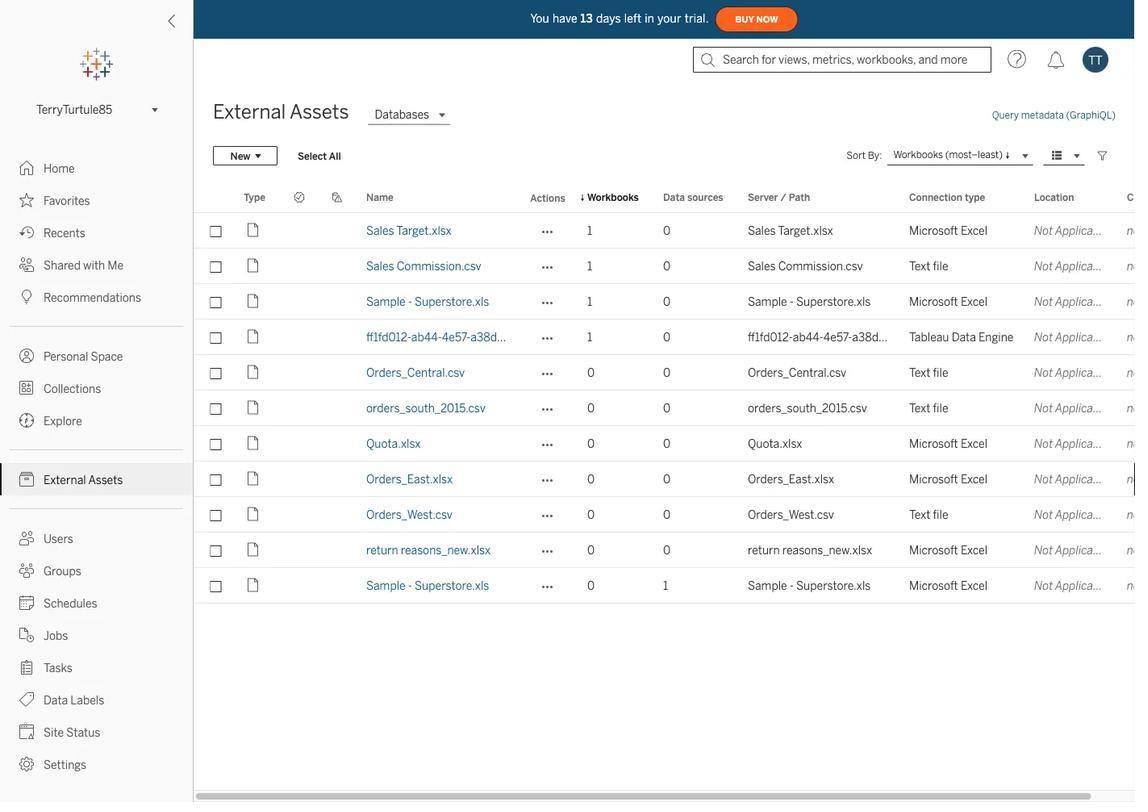 Task type: describe. For each thing, give the bounding box(es) containing it.
tasks
[[44, 662, 73, 675]]

2 orders_south_2015.csv from the left
[[748, 402, 868, 415]]

personal
[[44, 350, 88, 363]]

home
[[44, 162, 75, 175]]

type
[[965, 191, 986, 203]]

not for sales target.xlsx link
[[1035, 224, 1054, 237]]

file for orders_central.csv
[[934, 366, 949, 379]]

groups
[[44, 565, 81, 578]]

users
[[44, 532, 73, 546]]

shared with me link
[[0, 249, 193, 281]]

recommendations link
[[0, 281, 193, 313]]

1 orders_west.csv from the left
[[366, 508, 453, 521]]

schedules
[[44, 597, 97, 610]]

text for orders_west.csv
[[910, 508, 931, 521]]

data sources
[[664, 191, 724, 203]]

sales commission.csv link
[[366, 260, 482, 273]]

new
[[230, 150, 251, 162]]

applicable for row containing orders_west.csv
[[1056, 508, 1109, 521]]

orders_central.csv link
[[366, 366, 465, 379]]

external assets link
[[0, 463, 193, 496]]

2 target.xlsx from the left
[[778, 224, 834, 237]]

explore
[[44, 415, 82, 428]]

metadata
[[1022, 109, 1065, 121]]

data for data sources
[[664, 191, 685, 203]]

excel for row containing orders_east.xlsx
[[961, 473, 988, 486]]

explore link
[[0, 404, 193, 437]]

2 orders_central.csv from the left
[[748, 366, 847, 379]]

days
[[597, 12, 621, 25]]

2 return reasons_new.xlsx from the left
[[748, 544, 873, 557]]

not for quota.xlsx link
[[1035, 437, 1054, 450]]

tableau
[[910, 331, 950, 344]]

1 for ff1fd012-ab44-4e57-a38d-0afd97f726f8
[[588, 331, 593, 344]]

no for the "sales commission.csv" link
[[1128, 260, 1136, 273]]

file (microsoft excel) image for row containing quota.xlsx
[[244, 434, 263, 453]]

microsoft excel for 3rd row from the top
[[910, 295, 988, 308]]

not applicable for 1st row from the bottom
[[1035, 579, 1109, 593]]

favorites link
[[0, 184, 193, 216]]

all
[[329, 150, 341, 162]]

you have 13 days left in your trial.
[[531, 12, 709, 25]]

file (text file) image for orders_central.csv
[[244, 363, 263, 382]]

applicable for 1st row from the bottom
[[1056, 579, 1109, 593]]

status
[[66, 726, 100, 739]]

1 for sample - superstore.xls
[[588, 295, 593, 308]]

labels
[[70, 694, 104, 707]]

collections link
[[0, 372, 193, 404]]

1 horizontal spatial external assets
[[213, 101, 349, 124]]

file (microsoft excel) image
[[244, 469, 263, 489]]

buy
[[736, 14, 755, 24]]

2 orders_east.xlsx from the left
[[748, 473, 835, 486]]

home link
[[0, 152, 193, 184]]

2 0afd97f726f8 from the left
[[883, 331, 953, 344]]

location
[[1035, 191, 1075, 203]]

1 sales target.xlsx from the left
[[366, 224, 452, 237]]

workbooks for workbooks (most–least)
[[894, 149, 944, 161]]

have
[[553, 12, 578, 25]]

1 commission.csv from the left
[[397, 260, 482, 273]]

1 sales commission.csv from the left
[[366, 260, 482, 273]]

applicable for row containing sales target.xlsx
[[1056, 224, 1109, 237]]

site
[[44, 726, 64, 739]]

site status link
[[0, 716, 193, 748]]

2 ff1fd012-ab44-4e57-a38d-0afd97f726f8 from the left
[[748, 331, 953, 344]]

excel for row containing return reasons_new.xlsx
[[961, 544, 988, 557]]

recommendations
[[44, 291, 141, 304]]

row group containing sales target.xlsx
[[194, 213, 1136, 604]]

ff1fd012-ab44-4e57-a38d-0afd97f726f8 link
[[366, 331, 572, 344]]

list view image
[[1050, 149, 1065, 163]]

file (tableau data engine) image
[[244, 327, 263, 347]]

excel for row containing sales target.xlsx
[[961, 224, 988, 237]]

now
[[757, 14, 779, 24]]

not for orders_central.csv "link"
[[1035, 366, 1054, 379]]

select all
[[298, 150, 341, 162]]

text file for orders_south_2015.csv
[[910, 402, 949, 415]]

personal space link
[[0, 340, 193, 372]]

sales target.xlsx link
[[366, 224, 452, 237]]

data labels link
[[0, 684, 193, 716]]

databases
[[375, 108, 430, 121]]

server
[[748, 191, 779, 203]]

not for ff1fd012-ab44-4e57-a38d-0afd97f726f8 link
[[1035, 331, 1054, 344]]

shared with me
[[44, 259, 124, 272]]

buy now
[[736, 14, 779, 24]]

1 target.xlsx from the left
[[397, 224, 452, 237]]

not applicable for row containing sales target.xlsx
[[1035, 224, 1109, 237]]

buy now button
[[716, 6, 799, 32]]

space
[[91, 350, 123, 363]]

not applicable for row containing ff1fd012-ab44-4e57-a38d-0afd97f726f8
[[1035, 331, 1109, 344]]

microsoft for row containing quota.xlsx
[[910, 437, 959, 450]]

2 quota.xlsx from the left
[[748, 437, 803, 450]]

not applicable for 3rd row from the top
[[1035, 295, 1109, 308]]

row containing return reasons_new.xlsx
[[194, 533, 1136, 568]]

microsoft for row containing sales target.xlsx
[[910, 224, 959, 237]]

main navigation. press the up and down arrow keys to access links. element
[[0, 152, 193, 781]]

microsoft excel for row containing return reasons_new.xlsx
[[910, 544, 988, 557]]

sources
[[688, 191, 724, 203]]

personal space
[[44, 350, 123, 363]]

not for the "sales commission.csv" link
[[1035, 260, 1054, 273]]

orders_east.xlsx link
[[366, 473, 453, 486]]

text for sales commission.csv
[[910, 260, 931, 273]]

recents
[[44, 226, 85, 240]]

settings link
[[0, 748, 193, 781]]

applicable for 3rd row from the top
[[1056, 295, 1109, 308]]

1 for sales target.xlsx
[[588, 224, 593, 237]]

row containing sales target.xlsx
[[194, 213, 1136, 249]]

not applicable for row containing orders_south_2015.csv
[[1035, 402, 1109, 415]]

left
[[625, 12, 642, 25]]

1 orders_east.xlsx from the left
[[366, 473, 453, 486]]

shared
[[44, 259, 81, 272]]

data labels
[[44, 694, 104, 707]]

applicable for row containing orders_east.xlsx
[[1056, 473, 1109, 486]]

name
[[366, 191, 394, 203]]

excel for 1st row from the bottom
[[961, 579, 988, 593]]

1 reasons_new.xlsx from the left
[[401, 544, 491, 557]]

recents link
[[0, 216, 193, 249]]

text file for orders_west.csv
[[910, 508, 949, 521]]

3 no from the top
[[1128, 295, 1136, 308]]

1 0afd97f726f8 from the left
[[501, 331, 572, 344]]

terryturtule85 button
[[30, 100, 163, 119]]

select all button
[[287, 146, 352, 165]]

13
[[581, 12, 593, 25]]

2 ab44- from the left
[[793, 331, 824, 344]]

data for data labels
[[44, 694, 68, 707]]

1 return from the left
[[366, 544, 399, 557]]

text for orders_south_2015.csv
[[910, 402, 931, 415]]

workbooks (most–least)
[[894, 149, 1003, 161]]

text for orders_central.csv
[[910, 366, 931, 379]]

/
[[781, 191, 787, 203]]

in
[[645, 12, 655, 25]]

your
[[658, 12, 682, 25]]

trial.
[[685, 12, 709, 25]]

Search for views, metrics, workbooks, and more text field
[[693, 47, 992, 73]]

databases button
[[369, 105, 450, 125]]

type
[[244, 191, 266, 203]]

assets inside main navigation. press the up and down arrow keys to access links. element
[[88, 473, 123, 487]]

no for orders_east.xlsx link
[[1128, 473, 1136, 486]]

no for sales target.xlsx link
[[1128, 224, 1136, 237]]

1 return reasons_new.xlsx from the left
[[366, 544, 491, 557]]

applicable for row containing sales commission.csv
[[1056, 260, 1109, 273]]

excel for row containing quota.xlsx
[[961, 437, 988, 450]]

not applicable for row containing quota.xlsx
[[1035, 437, 1109, 450]]

file (text file) image for orders_west.csv
[[244, 505, 263, 524]]

applicable for row containing orders_central.csv
[[1056, 366, 1109, 379]]

applicable for row containing ff1fd012-ab44-4e57-a38d-0afd97f726f8
[[1056, 331, 1109, 344]]

microsoft excel for row containing sales target.xlsx
[[910, 224, 988, 237]]

tableau data engine
[[910, 331, 1014, 344]]

not applicable for row containing orders_west.csv
[[1035, 508, 1109, 521]]

workbooks (most–least) button
[[887, 146, 1034, 165]]

row containing sales commission.csv
[[194, 249, 1136, 284]]

(most–least)
[[946, 149, 1003, 161]]

quota.xlsx link
[[366, 437, 421, 450]]

no for orders_south_2015.csv link
[[1128, 402, 1136, 415]]

2 reasons_new.xlsx from the left
[[783, 544, 873, 557]]

file (text file) image for orders_south_2015.csv
[[244, 398, 263, 418]]

not applicable for row containing orders_central.csv
[[1035, 366, 1109, 379]]

site status
[[44, 726, 100, 739]]

1 ff1fd012-ab44-4e57-a38d-0afd97f726f8 from the left
[[366, 331, 572, 344]]



Task type: vqa. For each thing, say whether or not it's contained in the screenshot.
Not corresponding to ff1fd012-ab44-4e57-a38d-0afd97f726f8 link
yes



Task type: locate. For each thing, give the bounding box(es) containing it.
data left sources
[[664, 191, 685, 203]]

new button
[[213, 146, 278, 165]]

11 not from the top
[[1035, 579, 1054, 593]]

reasons_new.xlsx
[[401, 544, 491, 557], [783, 544, 873, 557]]

sales target.xlsx down /
[[748, 224, 834, 237]]

sample - superstore.xls link down the "sales commission.csv" link
[[366, 295, 489, 308]]

1 horizontal spatial sales commission.csv
[[748, 260, 863, 273]]

workbooks inside dropdown button
[[894, 149, 944, 161]]

sales commission.csv
[[366, 260, 482, 273], [748, 260, 863, 273]]

commission.csv down path
[[779, 260, 863, 273]]

0 horizontal spatial a38d-
[[471, 331, 501, 344]]

data
[[664, 191, 685, 203], [952, 331, 977, 344], [44, 694, 68, 707]]

2 sales target.xlsx from the left
[[748, 224, 834, 237]]

0 vertical spatial data
[[664, 191, 685, 203]]

1 horizontal spatial assets
[[290, 101, 349, 124]]

7 applicable from the top
[[1056, 437, 1109, 450]]

1 horizontal spatial quota.xlsx
[[748, 437, 803, 450]]

not applicable
[[1035, 224, 1109, 237], [1035, 260, 1109, 273], [1035, 295, 1109, 308], [1035, 331, 1109, 344], [1035, 366, 1109, 379], [1035, 402, 1109, 415], [1035, 437, 1109, 450], [1035, 473, 1109, 486], [1035, 508, 1109, 521], [1035, 544, 1109, 557], [1035, 579, 1109, 593]]

1 file (text file) image from the top
[[244, 363, 263, 382]]

3 not from the top
[[1035, 295, 1054, 308]]

row containing ff1fd012-ab44-4e57-a38d-0afd97f726f8
[[194, 320, 1136, 355]]

4 microsoft from the top
[[910, 473, 959, 486]]

return reasons_new.xlsx link
[[366, 544, 491, 557]]

0 vertical spatial file (text file) image
[[244, 363, 263, 382]]

no for the 'return reasons_new.xlsx' link
[[1128, 544, 1136, 557]]

terryturtule85
[[36, 103, 112, 116]]

1 orders_south_2015.csv from the left
[[366, 402, 486, 415]]

1 ab44- from the left
[[412, 331, 442, 344]]

0 vertical spatial external
[[213, 101, 286, 124]]

orders_west.csv link
[[366, 508, 453, 521]]

1
[[588, 224, 593, 237], [588, 260, 593, 273], [588, 295, 593, 308], [588, 331, 593, 344], [664, 579, 668, 593]]

sample - superstore.xls
[[366, 295, 489, 308], [748, 295, 871, 308], [366, 579, 489, 593], [748, 579, 871, 593]]

5 applicable from the top
[[1056, 366, 1109, 379]]

0 horizontal spatial quota.xlsx
[[366, 437, 421, 450]]

4 not from the top
[[1035, 331, 1054, 344]]

microsoft excel for 1st row from the bottom
[[910, 579, 988, 593]]

3 microsoft excel from the top
[[910, 437, 988, 450]]

0 horizontal spatial ff1fd012-
[[366, 331, 412, 344]]

commission.csv
[[397, 260, 482, 273], [779, 260, 863, 273]]

8 row from the top
[[194, 462, 1136, 497]]

0 horizontal spatial 0afd97f726f8
[[501, 331, 572, 344]]

1 orders_central.csv from the left
[[366, 366, 465, 379]]

9 not from the top
[[1035, 508, 1054, 521]]

2 vertical spatial file (text file) image
[[244, 505, 263, 524]]

4 no from the top
[[1128, 331, 1136, 344]]

2 file (text file) image from the top
[[244, 398, 263, 418]]

6 no from the top
[[1128, 402, 1136, 415]]

row containing orders_central.csv
[[194, 355, 1136, 391]]

7 no from the top
[[1128, 437, 1136, 450]]

2 row from the top
[[194, 249, 1136, 284]]

1 vertical spatial file (text file) image
[[244, 398, 263, 418]]

assets up the select all
[[290, 101, 349, 124]]

collections
[[44, 382, 101, 396]]

1 horizontal spatial data
[[664, 191, 685, 203]]

1 a38d- from the left
[[471, 331, 501, 344]]

1 vertical spatial external
[[44, 473, 86, 487]]

users link
[[0, 522, 193, 555]]

no for orders_west.csv link
[[1128, 508, 1136, 521]]

schedules link
[[0, 587, 193, 619]]

1 excel from the top
[[961, 224, 988, 237]]

orders_east.xlsx
[[366, 473, 453, 486], [748, 473, 835, 486]]

0 horizontal spatial external
[[44, 473, 86, 487]]

applicable for row containing return reasons_new.xlsx
[[1056, 544, 1109, 557]]

not applicable for row containing return reasons_new.xlsx
[[1035, 544, 1109, 557]]

jobs
[[44, 629, 68, 643]]

10 applicable from the top
[[1056, 544, 1109, 557]]

query metadata (graphiql)
[[993, 109, 1116, 121]]

target.xlsx up the "sales commission.csv" link
[[397, 224, 452, 237]]

external assets inside main navigation. press the up and down arrow keys to access links. element
[[44, 473, 123, 487]]

sort by:
[[847, 150, 883, 161]]

1 applicable from the top
[[1056, 224, 1109, 237]]

3 excel from the top
[[961, 437, 988, 450]]

4 applicable from the top
[[1056, 331, 1109, 344]]

0 horizontal spatial assets
[[88, 473, 123, 487]]

file (text file) image
[[244, 256, 263, 276]]

applicable
[[1056, 224, 1109, 237], [1056, 260, 1109, 273], [1056, 295, 1109, 308], [1056, 331, 1109, 344], [1056, 366, 1109, 379], [1056, 402, 1109, 415], [1056, 437, 1109, 450], [1056, 473, 1109, 486], [1056, 508, 1109, 521], [1056, 544, 1109, 557], [1056, 579, 1109, 593]]

applicable for row containing orders_south_2015.csv
[[1056, 402, 1109, 415]]

8 not from the top
[[1035, 473, 1054, 486]]

external assets up the select
[[213, 101, 349, 124]]

0 horizontal spatial sales commission.csv
[[366, 260, 482, 273]]

0afd97f726f8
[[501, 331, 572, 344], [883, 331, 953, 344]]

1 text file from the top
[[910, 260, 949, 273]]

sort
[[847, 150, 866, 161]]

you
[[531, 12, 550, 25]]

not applicable for row containing sales commission.csv
[[1035, 260, 1109, 273]]

no for ff1fd012-ab44-4e57-a38d-0afd97f726f8 link
[[1128, 331, 1136, 344]]

0 horizontal spatial return
[[366, 544, 399, 557]]

0 vertical spatial workbooks
[[894, 149, 944, 161]]

1 horizontal spatial workbooks
[[894, 149, 944, 161]]

1 horizontal spatial orders_central.csv
[[748, 366, 847, 379]]

11 not applicable from the top
[[1035, 579, 1109, 593]]

2 no from the top
[[1128, 260, 1136, 273]]

no for orders_central.csv "link"
[[1128, 366, 1136, 379]]

cell
[[281, 213, 319, 249], [319, 213, 357, 249], [281, 249, 319, 284], [319, 249, 357, 284], [281, 284, 319, 320], [319, 284, 357, 320], [281, 320, 319, 355], [319, 320, 357, 355], [281, 355, 319, 391], [319, 355, 357, 391], [281, 391, 319, 426], [319, 391, 357, 426], [281, 426, 319, 462], [319, 426, 357, 462], [281, 462, 319, 497], [319, 462, 357, 497], [281, 497, 319, 533], [319, 497, 357, 533], [281, 533, 319, 568], [319, 533, 357, 568], [281, 568, 319, 604], [319, 568, 357, 604]]

5 not applicable from the top
[[1035, 366, 1109, 379]]

sample - superstore.xls link for 1
[[366, 295, 489, 308]]

2 4e57- from the left
[[824, 331, 853, 344]]

sample - superstore.xls link
[[366, 295, 489, 308], [366, 579, 489, 593]]

no for quota.xlsx link
[[1128, 437, 1136, 450]]

2 horizontal spatial data
[[952, 331, 977, 344]]

assets up users "link"
[[88, 473, 123, 487]]

2 sample - superstore.xls link from the top
[[366, 579, 489, 593]]

0 horizontal spatial commission.csv
[[397, 260, 482, 273]]

query metadata (graphiql) link
[[993, 109, 1116, 121]]

9 applicable from the top
[[1056, 508, 1109, 521]]

8 no from the top
[[1128, 473, 1136, 486]]

1 horizontal spatial 0afd97f726f8
[[883, 331, 953, 344]]

0 horizontal spatial ff1fd012-ab44-4e57-a38d-0afd97f726f8
[[366, 331, 572, 344]]

file (microsoft excel) image for 1st row from the bottom
[[244, 576, 263, 595]]

1 vertical spatial data
[[952, 331, 977, 344]]

2 commission.csv from the left
[[779, 260, 863, 273]]

data inside data labels link
[[44, 694, 68, 707]]

file (text file) image
[[244, 363, 263, 382], [244, 398, 263, 418], [244, 505, 263, 524]]

server / path
[[748, 191, 811, 203]]

6 microsoft from the top
[[910, 579, 959, 593]]

0 horizontal spatial external assets
[[44, 473, 123, 487]]

select
[[298, 150, 327, 162]]

6 applicable from the top
[[1056, 402, 1109, 415]]

data inside row
[[952, 331, 977, 344]]

1 for sales commission.csv
[[588, 260, 593, 273]]

10 not from the top
[[1035, 544, 1054, 557]]

3 text file from the top
[[910, 402, 949, 415]]

row
[[194, 213, 1136, 249], [194, 249, 1136, 284], [194, 284, 1136, 320], [194, 320, 1136, 355], [194, 355, 1136, 391], [194, 391, 1136, 426], [194, 426, 1136, 462], [194, 462, 1136, 497], [194, 497, 1136, 533], [194, 533, 1136, 568], [194, 568, 1136, 604]]

a38d-
[[471, 331, 501, 344], [853, 331, 883, 344]]

microsoft excel for row containing quota.xlsx
[[910, 437, 988, 450]]

1 horizontal spatial orders_west.csv
[[748, 508, 835, 521]]

5 microsoft from the top
[[910, 544, 959, 557]]

5 file (microsoft excel) image from the top
[[244, 576, 263, 595]]

query
[[993, 109, 1020, 121]]

path
[[789, 191, 811, 203]]

2 return from the left
[[748, 544, 780, 557]]

external assets up users "link"
[[44, 473, 123, 487]]

2 applicable from the top
[[1056, 260, 1109, 273]]

1 horizontal spatial commission.csv
[[779, 260, 863, 273]]

6 not applicable from the top
[[1035, 402, 1109, 415]]

by:
[[868, 150, 883, 161]]

file (microsoft excel) image for row containing return reasons_new.xlsx
[[244, 540, 263, 560]]

target.xlsx down path
[[778, 224, 834, 237]]

9 row from the top
[[194, 497, 1136, 533]]

1 4e57- from the left
[[442, 331, 471, 344]]

1 horizontal spatial external
[[213, 101, 286, 124]]

target.xlsx
[[397, 224, 452, 237], [778, 224, 834, 237]]

text file
[[910, 260, 949, 273], [910, 366, 949, 379], [910, 402, 949, 415], [910, 508, 949, 521]]

1 vertical spatial sample - superstore.xls link
[[366, 579, 489, 593]]

3 file from the top
[[934, 402, 949, 415]]

9 no from the top
[[1128, 508, 1136, 521]]

external inside main navigation. press the up and down arrow keys to access links. element
[[44, 473, 86, 487]]

applicable for row containing quota.xlsx
[[1056, 437, 1109, 450]]

0 horizontal spatial ab44-
[[412, 331, 442, 344]]

10 row from the top
[[194, 533, 1136, 568]]

4 file (microsoft excel) image from the top
[[244, 540, 263, 560]]

1 horizontal spatial ff1fd012-
[[748, 331, 793, 344]]

commission.csv down sales target.xlsx link
[[397, 260, 482, 273]]

6 row from the top
[[194, 391, 1136, 426]]

text file for sales commission.csv
[[910, 260, 949, 273]]

1 horizontal spatial orders_east.xlsx
[[748, 473, 835, 486]]

7 not from the top
[[1035, 437, 1054, 450]]

1 vertical spatial workbooks
[[588, 191, 639, 203]]

workbooks right "actions"
[[588, 191, 639, 203]]

microsoft for row containing orders_east.xlsx
[[910, 473, 959, 486]]

5 not from the top
[[1035, 366, 1054, 379]]

settings
[[44, 758, 86, 772]]

external down the explore
[[44, 473, 86, 487]]

11 applicable from the top
[[1056, 579, 1109, 593]]

file for orders_south_2015.csv
[[934, 402, 949, 415]]

external
[[213, 101, 286, 124], [44, 473, 86, 487]]

grid
[[194, 182, 1136, 802]]

file (microsoft excel) image
[[244, 221, 263, 240], [244, 292, 263, 311], [244, 434, 263, 453], [244, 540, 263, 560], [244, 576, 263, 595]]

workbooks for workbooks
[[588, 191, 639, 203]]

1 horizontal spatial 4e57-
[[824, 331, 853, 344]]

row containing orders_south_2015.csv
[[194, 391, 1136, 426]]

sales commission.csv down sales target.xlsx link
[[366, 260, 482, 273]]

not applicable for row containing orders_east.xlsx
[[1035, 473, 1109, 486]]

0 horizontal spatial orders_central.csv
[[366, 366, 465, 379]]

5 row from the top
[[194, 355, 1136, 391]]

1 quota.xlsx from the left
[[366, 437, 421, 450]]

2 a38d- from the left
[[853, 331, 883, 344]]

11 row from the top
[[194, 568, 1136, 604]]

file (microsoft excel) image for row containing sales target.xlsx
[[244, 221, 263, 240]]

microsoft for row containing return reasons_new.xlsx
[[910, 544, 959, 557]]

1 horizontal spatial a38d-
[[853, 331, 883, 344]]

1 microsoft excel from the top
[[910, 224, 988, 237]]

microsoft for 3rd row from the top
[[910, 295, 959, 308]]

7 row from the top
[[194, 426, 1136, 462]]

sales
[[366, 224, 394, 237], [748, 224, 776, 237], [366, 260, 394, 273], [748, 260, 776, 273]]

4e57-
[[442, 331, 471, 344], [824, 331, 853, 344]]

not for orders_east.xlsx link
[[1035, 473, 1054, 486]]

2 sales commission.csv from the left
[[748, 260, 863, 273]]

4 not applicable from the top
[[1035, 331, 1109, 344]]

0 vertical spatial assets
[[290, 101, 349, 124]]

3 row from the top
[[194, 284, 1136, 320]]

0 horizontal spatial data
[[44, 694, 68, 707]]

microsoft excel
[[910, 224, 988, 237], [910, 295, 988, 308], [910, 437, 988, 450], [910, 473, 988, 486], [910, 544, 988, 557], [910, 579, 988, 593]]

0 horizontal spatial target.xlsx
[[397, 224, 452, 237]]

jobs link
[[0, 619, 193, 651]]

0 horizontal spatial orders_west.csv
[[366, 508, 453, 521]]

superstore.xls
[[415, 295, 489, 308], [797, 295, 871, 308], [415, 579, 489, 593], [797, 579, 871, 593]]

not for orders_south_2015.csv link
[[1035, 402, 1054, 415]]

3 file (microsoft excel) image from the top
[[244, 434, 263, 453]]

row containing orders_east.xlsx
[[194, 462, 1136, 497]]

actions
[[531, 192, 566, 204]]

file for sales commission.csv
[[934, 260, 949, 273]]

8 applicable from the top
[[1056, 473, 1109, 486]]

workbooks right the by:
[[894, 149, 944, 161]]

(graphiql)
[[1067, 109, 1116, 121]]

not for the 'return reasons_new.xlsx' link
[[1035, 544, 1054, 557]]

0
[[664, 224, 671, 237], [664, 260, 671, 273], [664, 295, 671, 308], [664, 331, 671, 344], [588, 366, 595, 379], [664, 366, 671, 379], [588, 402, 595, 415], [664, 402, 671, 415], [588, 437, 595, 450], [664, 437, 671, 450], [588, 473, 595, 486], [664, 473, 671, 486], [588, 508, 595, 521], [664, 508, 671, 521], [588, 544, 595, 557], [664, 544, 671, 557], [588, 579, 595, 593]]

3 text from the top
[[910, 402, 931, 415]]

1 horizontal spatial target.xlsx
[[778, 224, 834, 237]]

2 vertical spatial data
[[44, 694, 68, 707]]

co
[[1128, 191, 1136, 203]]

0 vertical spatial sample - superstore.xls link
[[366, 295, 489, 308]]

2 microsoft excel from the top
[[910, 295, 988, 308]]

no
[[1128, 224, 1136, 237], [1128, 260, 1136, 273], [1128, 295, 1136, 308], [1128, 331, 1136, 344], [1128, 366, 1136, 379], [1128, 402, 1136, 415], [1128, 437, 1136, 450], [1128, 473, 1136, 486], [1128, 508, 1136, 521], [1128, 544, 1136, 557], [1128, 579, 1136, 593]]

file (microsoft excel) image for 3rd row from the top
[[244, 292, 263, 311]]

11 no from the top
[[1128, 579, 1136, 593]]

sample - superstore.xls link for 0
[[366, 579, 489, 593]]

ff1fd012-ab44-4e57-a38d-0afd97f726f8
[[366, 331, 572, 344], [748, 331, 953, 344]]

orders_south_2015.csv link
[[366, 402, 486, 415]]

4 text from the top
[[910, 508, 931, 521]]

4 text file from the top
[[910, 508, 949, 521]]

microsoft for 1st row from the bottom
[[910, 579, 959, 593]]

5 no from the top
[[1128, 366, 1136, 379]]

1 sample - superstore.xls link from the top
[[366, 295, 489, 308]]

-
[[408, 295, 412, 308], [790, 295, 794, 308], [408, 579, 412, 593], [790, 579, 794, 593]]

1 horizontal spatial return
[[748, 544, 780, 557]]

1 ff1fd012- from the left
[[366, 331, 412, 344]]

5 microsoft excel from the top
[[910, 544, 988, 557]]

row containing orders_west.csv
[[194, 497, 1136, 533]]

2 orders_west.csv from the left
[[748, 508, 835, 521]]

3 microsoft from the top
[[910, 437, 959, 450]]

0 horizontal spatial 4e57-
[[442, 331, 471, 344]]

1 vertical spatial external assets
[[44, 473, 123, 487]]

grid containing sales target.xlsx
[[194, 182, 1136, 802]]

excel for 3rd row from the top
[[961, 295, 988, 308]]

connection type
[[910, 191, 986, 203]]

4 microsoft excel from the top
[[910, 473, 988, 486]]

groups link
[[0, 555, 193, 587]]

external up new popup button
[[213, 101, 286, 124]]

1 file (microsoft excel) image from the top
[[244, 221, 263, 240]]

sample
[[366, 295, 406, 308], [748, 295, 788, 308], [366, 579, 406, 593], [748, 579, 788, 593]]

0 horizontal spatial orders_south_2015.csv
[[366, 402, 486, 415]]

me
[[108, 259, 124, 272]]

data left "engine"
[[952, 331, 977, 344]]

7 not applicable from the top
[[1035, 437, 1109, 450]]

0 horizontal spatial return reasons_new.xlsx
[[366, 544, 491, 557]]

favorites
[[44, 194, 90, 207]]

1 horizontal spatial sales target.xlsx
[[748, 224, 834, 237]]

file for orders_west.csv
[[934, 508, 949, 521]]

0 vertical spatial external assets
[[213, 101, 349, 124]]

2 ff1fd012- from the left
[[748, 331, 793, 344]]

1 horizontal spatial ff1fd012-ab44-4e57-a38d-0afd97f726f8
[[748, 331, 953, 344]]

data left labels
[[44, 694, 68, 707]]

row containing quota.xlsx
[[194, 426, 1136, 462]]

text file for orders_central.csv
[[910, 366, 949, 379]]

navigation panel element
[[0, 48, 193, 781]]

connection
[[910, 191, 963, 203]]

microsoft excel for row containing orders_east.xlsx
[[910, 473, 988, 486]]

0 horizontal spatial sales target.xlsx
[[366, 224, 452, 237]]

row group
[[194, 213, 1136, 604]]

sales commission.csv down path
[[748, 260, 863, 273]]

engine
[[979, 331, 1014, 344]]

tasks link
[[0, 651, 193, 684]]

1 file from the top
[[934, 260, 949, 273]]

1 horizontal spatial reasons_new.xlsx
[[783, 544, 873, 557]]

ff1fd012-
[[366, 331, 412, 344], [748, 331, 793, 344]]

1 horizontal spatial orders_south_2015.csv
[[748, 402, 868, 415]]

0 horizontal spatial reasons_new.xlsx
[[401, 544, 491, 557]]

0 horizontal spatial orders_east.xlsx
[[366, 473, 453, 486]]

1 vertical spatial assets
[[88, 473, 123, 487]]

with
[[83, 259, 105, 272]]

0 horizontal spatial workbooks
[[588, 191, 639, 203]]

ab44-
[[412, 331, 442, 344], [793, 331, 824, 344]]

1 horizontal spatial ab44-
[[793, 331, 824, 344]]

2 file from the top
[[934, 366, 949, 379]]

microsoft
[[910, 224, 959, 237], [910, 295, 959, 308], [910, 437, 959, 450], [910, 473, 959, 486], [910, 544, 959, 557], [910, 579, 959, 593]]

10 not applicable from the top
[[1035, 544, 1109, 557]]

sample - superstore.xls link down the 'return reasons_new.xlsx' link
[[366, 579, 489, 593]]

sales target.xlsx up the "sales commission.csv" link
[[366, 224, 452, 237]]

2 text file from the top
[[910, 366, 949, 379]]

2 file (microsoft excel) image from the top
[[244, 292, 263, 311]]

not for orders_west.csv link
[[1035, 508, 1054, 521]]

8 not applicable from the top
[[1035, 473, 1109, 486]]

1 horizontal spatial return reasons_new.xlsx
[[748, 544, 873, 557]]



